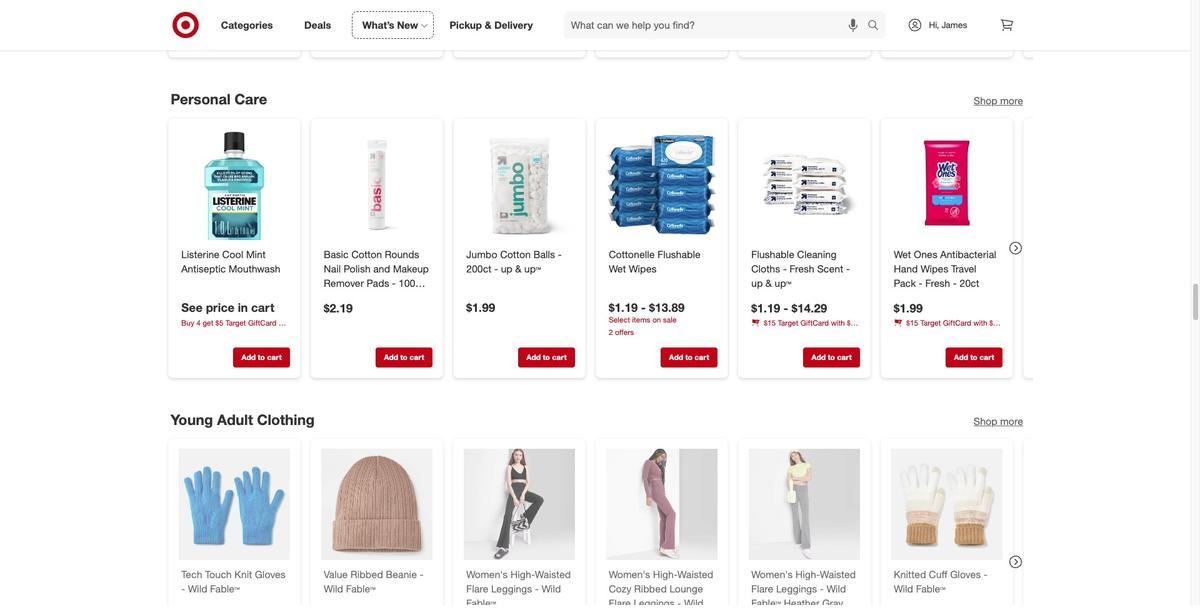Task type: describe. For each thing, give the bounding box(es) containing it.
jumbo
[[466, 248, 497, 261]]

2 $15 target giftcard with $50 home care purchase add to cart from the left
[[466, 6, 574, 41]]

listerine cool mint antiseptic mouthwash link
[[181, 247, 287, 276]]

nail
[[324, 262, 341, 275]]

waisted for women's high-waisted flare leggings - wild fable™ heather gray
[[820, 569, 856, 581]]

rounds
[[385, 248, 419, 261]]

20ct
[[960, 277, 979, 289]]

add to cart for cottonelle flushable wet wipes
[[669, 352, 709, 362]]

cloths
[[751, 262, 780, 275]]

fresh inside flushable cleaning cloths - fresh scent - up & up™
[[790, 262, 815, 275]]

wipes inside wet ones antibacterial hand wipes travel pack - fresh - 20ct
[[921, 262, 949, 275]]

- inside knitted cuff gloves - wild fable™
[[984, 569, 988, 581]]

up™ inside flushable cleaning cloths - fresh scent - up & up™
[[775, 277, 791, 289]]

personal care
[[170, 90, 267, 108]]

categories
[[221, 18, 273, 31]]

2
[[609, 327, 613, 337]]

delivery
[[495, 18, 533, 31]]

women's for women's high-waisted flare leggings - wild fable™ heather gray
[[751, 569, 793, 581]]

flushable inside cottonelle flushable wet wipes
[[658, 248, 701, 261]]

wipes inside cottonelle flushable wet wipes
[[629, 262, 657, 275]]

$2.19
[[324, 300, 353, 315]]

fable™ inside tech touch knit gloves - wild fable™
[[210, 583, 240, 595]]

women's high-waisted flare leggings - wild fable™ heather gray link
[[751, 568, 858, 605]]

polish
[[343, 262, 370, 275]]

$13.89
[[649, 300, 685, 314]]

wild inside tech touch knit gloves - wild fable™
[[188, 583, 207, 595]]

offers
[[615, 327, 634, 337]]

value
[[324, 569, 348, 581]]

wet ones antibacterial hand wipes travel pack - fresh - 20ct link
[[894, 247, 1000, 290]]

cottonelle
[[609, 248, 655, 261]]

gray
[[822, 597, 843, 605]]

antiseptic
[[181, 262, 226, 275]]

wet ones antibacterial hand wipes travel pack - fresh - 20ct
[[894, 248, 997, 289]]

$14.29
[[792, 300, 827, 315]]

hi, james
[[929, 19, 968, 30]]

waisted for women's high-waisted flare leggings - wild fable™
[[535, 569, 571, 581]]

leggings for women's high-waisted flare leggings - wild fable™ heather gray
[[776, 583, 817, 595]]

what's new link
[[352, 11, 434, 39]]

shop more for young adult clothing
[[974, 415, 1023, 427]]

1 $15 target giftcard with $50 home care purchase add to cart from the left
[[324, 6, 431, 41]]

wild inside women's high-waisted flare leggings - wild fable™ heather gray
[[827, 583, 846, 595]]

fresh inside wet ones antibacterial hand wipes travel pack - fresh - 20ct
[[926, 277, 950, 289]]

lounge
[[670, 583, 703, 595]]

ones
[[914, 248, 938, 261]]

tech
[[181, 569, 202, 581]]

0 horizontal spatial $1.99
[[466, 300, 495, 314]]

What can we help you find? suggestions appear below search field
[[564, 11, 871, 39]]

fable™ inside value ribbed beanie - wild fable™
[[346, 583, 375, 595]]

ribbed inside "women's high-waisted cozy ribbed lounge flare leggings - wi"
[[634, 583, 667, 595]]

$1.19 for $1.19 - $13.89 select items on sale 2 offers
[[609, 300, 638, 314]]

jumbo cotton balls - 200ct - up & up™ link
[[466, 247, 573, 276]]

adult
[[217, 411, 253, 428]]

$1.19 for $1.19 - $14.29
[[751, 300, 780, 315]]

women's high-waisted cozy ribbed lounge flare leggings - wi link
[[609, 568, 715, 605]]

tech touch knit gloves - wild fable™
[[181, 569, 285, 595]]

& inside jumbo cotton balls - 200ct - up & up™
[[515, 262, 521, 275]]

cleaning
[[797, 248, 837, 261]]

- inside women's high-waisted flare leggings - wild fable™ heather gray
[[820, 583, 824, 595]]

cottonelle flushable wet wipes link
[[609, 247, 715, 276]]

& right pickup
[[485, 18, 492, 31]]

sale
[[663, 315, 677, 324]]

shop more button for personal care
[[974, 94, 1023, 108]]

waisted for women's high-waisted cozy ribbed lounge flare leggings - wi
[[677, 569, 713, 581]]

jumbo cotton balls - 200ct - up & up™
[[466, 248, 562, 275]]

what's new
[[363, 18, 418, 31]]

flushable cleaning cloths - fresh scent - up & up™
[[751, 248, 850, 289]]

pickup & delivery
[[450, 18, 533, 31]]

up inside jumbo cotton balls - 200ct - up & up™
[[501, 262, 512, 275]]

value ribbed beanie - wild fable™
[[324, 569, 423, 595]]

pads
[[366, 277, 389, 289]]

cotton for jumbo cotton balls - 200ct - up & up™
[[500, 248, 531, 261]]

high- for women's high-waisted cozy ribbed lounge flare leggings - wi
[[653, 569, 677, 581]]

hand
[[894, 262, 918, 275]]

hi,
[[929, 19, 940, 30]]

and
[[373, 262, 390, 275]]

add to cart for listerine cool mint antiseptic mouthwash
[[241, 352, 282, 362]]

see price in cart
[[181, 300, 274, 314]]

on
[[653, 315, 661, 324]]

cozy
[[609, 583, 631, 595]]

search button
[[863, 11, 893, 41]]

100ct
[[399, 277, 424, 289]]

pack
[[894, 277, 916, 289]]

antibacterial
[[940, 248, 997, 261]]

women's high-waisted cozy ribbed lounge flare leggings - wi
[[609, 569, 713, 605]]

search
[[863, 20, 893, 32]]

flare inside "women's high-waisted cozy ribbed lounge flare leggings - wi"
[[609, 597, 631, 605]]

pickup
[[450, 18, 482, 31]]

mint
[[246, 248, 265, 261]]

add to cart for basic cotton rounds nail polish and makeup remover pads - 100ct - up & up™
[[384, 352, 424, 362]]

balls
[[533, 248, 555, 261]]

young adult clothing
[[170, 411, 314, 428]]

young
[[170, 411, 213, 428]]

flushable inside flushable cleaning cloths - fresh scent - up & up™
[[751, 248, 794, 261]]

1 horizontal spatial $1.99
[[894, 300, 923, 315]]

200ct
[[466, 262, 491, 275]]

- inside tech touch knit gloves - wild fable™
[[181, 583, 185, 595]]

fable™ inside women's high-waisted flare leggings - wild fable™ heather gray
[[751, 597, 781, 605]]

cuff
[[929, 569, 948, 581]]

knitted
[[894, 569, 926, 581]]

knit
[[234, 569, 252, 581]]

deals
[[304, 18, 331, 31]]

add to cart for flushable cleaning cloths - fresh scent - up & up™
[[812, 352, 852, 362]]

price
[[206, 300, 234, 314]]

clothing
[[257, 411, 314, 428]]

new
[[397, 18, 418, 31]]

listerine cool mint antiseptic mouthwash
[[181, 248, 280, 275]]

cool
[[222, 248, 243, 261]]

add to cart for jumbo cotton balls - 200ct - up & up™
[[526, 352, 567, 362]]

basic
[[324, 248, 348, 261]]

items
[[632, 315, 650, 324]]

women's for women's high-waisted flare leggings - wild fable™
[[466, 569, 508, 581]]

women's for women's high-waisted cozy ribbed lounge flare leggings - wi
[[609, 569, 650, 581]]

- inside value ribbed beanie - wild fable™
[[420, 569, 423, 581]]

fable™ inside knitted cuff gloves - wild fable™
[[916, 583, 946, 595]]



Task type: vqa. For each thing, say whether or not it's contained in the screenshot.
the Leggings corresponding to Women's High-Waisted Flare Leggings - Wild Fable™ Heather Gray
yes



Task type: locate. For each thing, give the bounding box(es) containing it.
wild inside "women's high-waisted flare leggings - wild fable™"
[[542, 583, 561, 595]]

0 vertical spatial up™
[[524, 262, 541, 275]]

add to cart
[[241, 32, 282, 41], [669, 32, 709, 41], [812, 32, 852, 41], [241, 352, 282, 362], [384, 352, 424, 362], [526, 352, 567, 362], [669, 352, 709, 362], [812, 352, 852, 362], [954, 352, 994, 362]]

james
[[942, 19, 968, 30]]

$50
[[277, 6, 289, 15], [419, 6, 431, 15], [705, 6, 717, 15], [562, 6, 574, 16], [847, 6, 859, 16], [990, 6, 1002, 16], [990, 318, 1002, 328]]

1 vertical spatial shop more
[[974, 415, 1023, 427]]

2 more from the top
[[1000, 415, 1023, 427]]

women's
[[466, 569, 508, 581], [609, 569, 650, 581], [751, 569, 793, 581]]

1 horizontal spatial wipes
[[921, 262, 949, 275]]

women's high-waisted flare leggings - wild fable™
[[466, 569, 571, 605]]

0 horizontal spatial $15 target giftcard with $50 home care purchase add to cart
[[324, 6, 431, 41]]

0 horizontal spatial wipes
[[629, 262, 657, 275]]

wild inside knitted cuff gloves - wild fable™
[[894, 583, 913, 595]]

$15 target giftcard with $50 home care purchase button
[[181, 5, 290, 26], [324, 5, 432, 26], [609, 5, 718, 26], [466, 6, 575, 26], [751, 6, 860, 26], [894, 6, 1003, 26], [894, 318, 1003, 338]]

2 shop more button from the top
[[974, 414, 1023, 429]]

cottonelle flushable wet wipes
[[609, 248, 701, 275]]

0 vertical spatial shop more
[[974, 94, 1023, 107]]

5 wild from the left
[[894, 583, 913, 595]]

high- inside "women's high-waisted cozy ribbed lounge flare leggings - wi"
[[653, 569, 677, 581]]

deals link
[[294, 11, 347, 39]]

fresh down ones
[[926, 277, 950, 289]]

$1.99
[[466, 300, 495, 314], [894, 300, 923, 315]]

$15
[[194, 6, 206, 15], [336, 6, 348, 15], [621, 6, 633, 15], [479, 6, 491, 16], [764, 6, 776, 16], [906, 6, 919, 16], [906, 318, 919, 328]]

1 waisted from the left
[[535, 569, 571, 581]]

high- for women's high-waisted flare leggings - wild fable™ heather gray
[[796, 569, 820, 581]]

0 vertical spatial shop
[[974, 94, 998, 107]]

categories link
[[210, 11, 289, 39]]

touch
[[205, 569, 231, 581]]

1 vertical spatial fresh
[[926, 277, 950, 289]]

flare for women's high-waisted flare leggings - wild fable™ heather gray
[[751, 583, 773, 595]]

3 waisted from the left
[[820, 569, 856, 581]]

1 horizontal spatial wet
[[894, 248, 911, 261]]

women's high-waisted flare leggings - wild fable™ heather gray
[[751, 569, 856, 605]]

1 horizontal spatial women's
[[609, 569, 650, 581]]

0 vertical spatial more
[[1000, 94, 1023, 107]]

up inside basic cotton rounds nail polish and makeup remover pads - 100ct - up & up™ $2.19
[[330, 291, 342, 303]]

ribbed right value
[[350, 569, 383, 581]]

1 shop more from the top
[[974, 94, 1023, 107]]

gloves inside tech touch knit gloves - wild fable™
[[255, 569, 285, 581]]

$1.19 up select
[[609, 300, 638, 314]]

0 horizontal spatial up™
[[354, 291, 370, 303]]

1 horizontal spatial $1.19
[[751, 300, 780, 315]]

2 vertical spatial up™
[[354, 291, 370, 303]]

wet inside wet ones antibacterial hand wipes travel pack - fresh - 20ct
[[894, 248, 911, 261]]

wipes down ones
[[921, 262, 949, 275]]

leggings inside "women's high-waisted flare leggings - wild fable™"
[[491, 583, 532, 595]]

wet inside cottonelle flushable wet wipes
[[609, 262, 626, 275]]

$15 target giftcard with $50 home care purchase
[[181, 6, 289, 26], [609, 6, 717, 26], [751, 6, 859, 26], [894, 6, 1002, 26], [894, 318, 1002, 338]]

fable™ inside "women's high-waisted flare leggings - wild fable™"
[[466, 597, 496, 605]]

$1.99 down pack
[[894, 300, 923, 315]]

more for personal care
[[1000, 94, 1023, 107]]

scent
[[817, 262, 843, 275]]

flushable up cloths
[[751, 248, 794, 261]]

flare
[[466, 583, 488, 595], [751, 583, 773, 595], [609, 597, 631, 605]]

waisted inside "women's high-waisted flare leggings - wild fable™"
[[535, 569, 571, 581]]

cottonelle flushable wet wipes image
[[606, 129, 718, 240], [606, 129, 718, 240]]

$1.19 - $13.89 select items on sale 2 offers
[[609, 300, 685, 337]]

care
[[234, 90, 267, 108]]

up™ down the pads
[[354, 291, 370, 303]]

$1.19 - $14.29
[[751, 300, 827, 315]]

women's high-waisted flare leggings - wild fable™ heather gray image
[[749, 449, 860, 561], [749, 449, 860, 561]]

shop
[[974, 94, 998, 107], [974, 415, 998, 427]]

3 high- from the left
[[796, 569, 820, 581]]

shop for young adult clothing
[[974, 415, 998, 427]]

1 horizontal spatial waisted
[[677, 569, 713, 581]]

flare inside women's high-waisted flare leggings - wild fable™ heather gray
[[751, 583, 773, 595]]

knitted cuff gloves - wild fable™ image
[[891, 449, 1003, 561], [891, 449, 1003, 561]]

tech touch knit gloves - wild fable™ link
[[181, 568, 287, 597]]

2 shop more from the top
[[974, 415, 1023, 427]]

$1.99 down 200ct
[[466, 300, 495, 314]]

0 vertical spatial fresh
[[790, 262, 815, 275]]

1 wild from the left
[[188, 583, 207, 595]]

2 cotton from the left
[[500, 248, 531, 261]]

2 women's from the left
[[609, 569, 650, 581]]

wet up hand on the right top of page
[[894, 248, 911, 261]]

shop more button
[[974, 94, 1023, 108], [974, 414, 1023, 429]]

high- inside "women's high-waisted flare leggings - wild fable™"
[[510, 569, 535, 581]]

2 horizontal spatial flare
[[751, 583, 773, 595]]

remover
[[324, 277, 364, 289]]

purchase
[[219, 17, 250, 26], [361, 17, 393, 26], [647, 17, 678, 26], [504, 17, 535, 26], [789, 17, 820, 26], [932, 17, 963, 26], [932, 329, 963, 338]]

value ribbed beanie - wild fable™ image
[[321, 449, 432, 561], [321, 449, 432, 561]]

1 cotton from the left
[[351, 248, 382, 261]]

add to cart button
[[233, 27, 290, 47], [376, 27, 432, 47], [518, 27, 575, 47], [661, 27, 718, 47], [803, 27, 860, 47], [233, 347, 290, 367], [376, 347, 432, 367], [518, 347, 575, 367], [661, 347, 718, 367], [803, 347, 860, 367], [946, 347, 1003, 367]]

- inside "women's high-waisted flare leggings - wild fable™"
[[535, 583, 539, 595]]

more
[[1000, 94, 1023, 107], [1000, 415, 1023, 427]]

1 wipes from the left
[[629, 262, 657, 275]]

1 horizontal spatial high-
[[653, 569, 677, 581]]

0 horizontal spatial ribbed
[[350, 569, 383, 581]]

what's
[[363, 18, 395, 31]]

basic cotton rounds nail polish and makeup remover pads - 100ct - up & up™ image
[[321, 129, 432, 240], [321, 129, 432, 240]]

giftcard
[[230, 6, 259, 15], [373, 6, 401, 15], [658, 6, 686, 15], [515, 6, 544, 16], [801, 6, 829, 16], [943, 6, 972, 16], [943, 318, 972, 328]]

shop more for personal care
[[974, 94, 1023, 107]]

1 horizontal spatial up™
[[524, 262, 541, 275]]

flushable right cottonelle
[[658, 248, 701, 261]]

knitted cuff gloves - wild fable™
[[894, 569, 988, 595]]

see
[[181, 300, 202, 314]]

1 horizontal spatial cotton
[[500, 248, 531, 261]]

women's high-waisted flare leggings - wild fable™ link
[[466, 568, 573, 605]]

knitted cuff gloves - wild fable™ link
[[894, 568, 1000, 597]]

0 horizontal spatial fresh
[[790, 262, 815, 275]]

with
[[261, 6, 275, 15], [403, 6, 417, 15], [689, 6, 702, 15], [546, 6, 560, 16], [831, 6, 845, 16], [974, 6, 988, 16], [974, 318, 988, 328]]

wet ones antibacterial hand wipes travel pack - fresh - 20ct image
[[891, 129, 1003, 240], [891, 129, 1003, 240]]

leggings for women's high-waisted flare leggings - wild fable™
[[491, 583, 532, 595]]

1 vertical spatial wet
[[609, 262, 626, 275]]

up™ down balls
[[524, 262, 541, 275]]

in
[[238, 300, 248, 314]]

3 women's from the left
[[751, 569, 793, 581]]

0 horizontal spatial up
[[330, 291, 342, 303]]

up down remover at left
[[330, 291, 342, 303]]

1 horizontal spatial up
[[501, 262, 512, 275]]

3 wild from the left
[[542, 583, 561, 595]]

1 flushable from the left
[[658, 248, 701, 261]]

travel
[[951, 262, 977, 275]]

up™ inside basic cotton rounds nail polish and makeup remover pads - 100ct - up & up™ $2.19
[[354, 291, 370, 303]]

ribbed inside value ribbed beanie - wild fable™
[[350, 569, 383, 581]]

flare for women's high-waisted flare leggings - wild fable™
[[466, 583, 488, 595]]

wild inside value ribbed beanie - wild fable™
[[324, 583, 343, 595]]

1 horizontal spatial flare
[[609, 597, 631, 605]]

leggings inside women's high-waisted flare leggings - wild fable™ heather gray
[[776, 583, 817, 595]]

1 gloves from the left
[[255, 569, 285, 581]]

ribbed right cozy
[[634, 583, 667, 595]]

2 wipes from the left
[[921, 262, 949, 275]]

fresh down cleaning
[[790, 262, 815, 275]]

waisted inside women's high-waisted flare leggings - wild fable™ heather gray
[[820, 569, 856, 581]]

up™ inside jumbo cotton balls - 200ct - up & up™
[[524, 262, 541, 275]]

& down cloths
[[766, 277, 772, 289]]

1 horizontal spatial ribbed
[[634, 583, 667, 595]]

beanie
[[386, 569, 417, 581]]

flare inside "women's high-waisted flare leggings - wild fable™"
[[466, 583, 488, 595]]

1 vertical spatial up
[[751, 277, 763, 289]]

1 horizontal spatial gloves
[[950, 569, 981, 581]]

& right 200ct
[[515, 262, 521, 275]]

0 vertical spatial up
[[501, 262, 512, 275]]

1 vertical spatial shop more button
[[974, 414, 1023, 429]]

value ribbed beanie - wild fable™ link
[[324, 568, 430, 597]]

add
[[241, 32, 256, 41], [384, 32, 398, 41], [526, 32, 541, 41], [669, 32, 683, 41], [812, 32, 826, 41], [241, 352, 256, 362], [384, 352, 398, 362], [526, 352, 541, 362], [669, 352, 683, 362], [812, 352, 826, 362], [954, 352, 968, 362]]

flushable cleaning cloths - fresh scent - up & up™ image
[[749, 129, 860, 240], [749, 129, 860, 240]]

1 vertical spatial shop
[[974, 415, 998, 427]]

1 horizontal spatial flushable
[[751, 248, 794, 261]]

&
[[485, 18, 492, 31], [515, 262, 521, 275], [766, 277, 772, 289], [345, 291, 351, 303]]

high- inside women's high-waisted flare leggings - wild fable™ heather gray
[[796, 569, 820, 581]]

0 horizontal spatial $1.19
[[609, 300, 638, 314]]

0 horizontal spatial wet
[[609, 262, 626, 275]]

& inside flushable cleaning cloths - fresh scent - up & up™
[[766, 277, 772, 289]]

2 horizontal spatial leggings
[[776, 583, 817, 595]]

0 horizontal spatial flare
[[466, 583, 488, 595]]

care
[[202, 17, 217, 26], [345, 17, 359, 26], [630, 17, 644, 26], [487, 17, 502, 26], [772, 17, 787, 26], [915, 17, 930, 26], [915, 329, 930, 338]]

2 high- from the left
[[653, 569, 677, 581]]

wipes
[[629, 262, 657, 275], [921, 262, 949, 275]]

1 vertical spatial up™
[[775, 277, 791, 289]]

2 horizontal spatial up
[[751, 277, 763, 289]]

- inside "women's high-waisted cozy ribbed lounge flare leggings - wi"
[[677, 597, 681, 605]]

0 horizontal spatial waisted
[[535, 569, 571, 581]]

women's high-waisted cozy ribbed lounge flare leggings - wild fable™ image
[[606, 449, 718, 561], [606, 449, 718, 561]]

makeup
[[393, 262, 429, 275]]

women's high-waisted flare leggings - wild fable™ image
[[464, 449, 575, 561], [464, 449, 575, 561]]

personal
[[170, 90, 230, 108]]

shop for personal care
[[974, 94, 998, 107]]

2 flushable from the left
[[751, 248, 794, 261]]

up™ down cloths
[[775, 277, 791, 289]]

2 waisted from the left
[[677, 569, 713, 581]]

more for young adult clothing
[[1000, 415, 1023, 427]]

2 gloves from the left
[[950, 569, 981, 581]]

tech touch knit gloves - wild fable™ image
[[179, 449, 290, 561], [179, 449, 290, 561]]

-
[[558, 248, 562, 261], [494, 262, 498, 275], [783, 262, 787, 275], [846, 262, 850, 275], [392, 277, 396, 289], [919, 277, 923, 289], [953, 277, 957, 289], [324, 291, 328, 303], [641, 300, 646, 314], [784, 300, 788, 315], [420, 569, 423, 581], [984, 569, 988, 581], [181, 583, 185, 595], [535, 583, 539, 595], [820, 583, 824, 595], [677, 597, 681, 605]]

cotton inside basic cotton rounds nail polish and makeup remover pads - 100ct - up & up™ $2.19
[[351, 248, 382, 261]]

0 horizontal spatial flushable
[[658, 248, 701, 261]]

leggings inside "women's high-waisted cozy ribbed lounge flare leggings - wi"
[[634, 597, 675, 605]]

2 wild from the left
[[324, 583, 343, 595]]

listerine cool mint antiseptic mouthwash image
[[179, 129, 290, 240], [179, 129, 290, 240]]

4 wild from the left
[[827, 583, 846, 595]]

cotton for basic cotton rounds nail polish and makeup remover pads - 100ct - up & up™ $2.19
[[351, 248, 382, 261]]

1 high- from the left
[[510, 569, 535, 581]]

heather
[[784, 597, 820, 605]]

women's inside "women's high-waisted flare leggings - wild fable™"
[[466, 569, 508, 581]]

0 vertical spatial shop more button
[[974, 94, 1023, 108]]

2 vertical spatial up
[[330, 291, 342, 303]]

& inside basic cotton rounds nail polish and makeup remover pads - 100ct - up & up™ $2.19
[[345, 291, 351, 303]]

wet down cottonelle
[[609, 262, 626, 275]]

wild
[[188, 583, 207, 595], [324, 583, 343, 595], [542, 583, 561, 595], [827, 583, 846, 595], [894, 583, 913, 595]]

up inside flushable cleaning cloths - fresh scent - up & up™
[[751, 277, 763, 289]]

0 horizontal spatial women's
[[466, 569, 508, 581]]

cotton left balls
[[500, 248, 531, 261]]

gloves
[[255, 569, 285, 581], [950, 569, 981, 581]]

shop more button for young adult clothing
[[974, 414, 1023, 429]]

- inside $1.19 - $13.89 select items on sale 2 offers
[[641, 300, 646, 314]]

women's inside women's high-waisted flare leggings - wild fable™ heather gray
[[751, 569, 793, 581]]

2 shop from the top
[[974, 415, 998, 427]]

waisted inside "women's high-waisted cozy ribbed lounge flare leggings - wi"
[[677, 569, 713, 581]]

0 horizontal spatial high-
[[510, 569, 535, 581]]

add to cart for wet ones antibacterial hand wipes travel pack - fresh - 20ct
[[954, 352, 994, 362]]

2 horizontal spatial high-
[[796, 569, 820, 581]]

1 more from the top
[[1000, 94, 1023, 107]]

0 horizontal spatial cotton
[[351, 248, 382, 261]]

1 horizontal spatial leggings
[[634, 597, 675, 605]]

2 horizontal spatial up™
[[775, 277, 791, 289]]

listerine
[[181, 248, 219, 261]]

pickup & delivery link
[[439, 11, 549, 39]]

& down remover at left
[[345, 291, 351, 303]]

cotton inside jumbo cotton balls - 200ct - up & up™
[[500, 248, 531, 261]]

gloves inside knitted cuff gloves - wild fable™
[[950, 569, 981, 581]]

up right 200ct
[[501, 262, 512, 275]]

0 horizontal spatial leggings
[[491, 583, 532, 595]]

0 vertical spatial ribbed
[[350, 569, 383, 581]]

wet
[[894, 248, 911, 261], [609, 262, 626, 275]]

1 shop more button from the top
[[974, 94, 1023, 108]]

0 horizontal spatial gloves
[[255, 569, 285, 581]]

high-
[[510, 569, 535, 581], [653, 569, 677, 581], [796, 569, 820, 581]]

target
[[208, 6, 228, 15], [350, 6, 371, 15], [635, 6, 656, 15], [493, 6, 513, 16], [778, 6, 799, 16], [921, 6, 941, 16], [921, 318, 941, 328]]

mouthwash
[[228, 262, 280, 275]]

up down cloths
[[751, 277, 763, 289]]

up
[[501, 262, 512, 275], [751, 277, 763, 289], [330, 291, 342, 303]]

1 vertical spatial ribbed
[[634, 583, 667, 595]]

high- for women's high-waisted flare leggings - wild fable™
[[510, 569, 535, 581]]

2 horizontal spatial waisted
[[820, 569, 856, 581]]

0 vertical spatial wet
[[894, 248, 911, 261]]

cotton up polish
[[351, 248, 382, 261]]

women's inside "women's high-waisted cozy ribbed lounge flare leggings - wi"
[[609, 569, 650, 581]]

1 shop from the top
[[974, 94, 998, 107]]

1 women's from the left
[[466, 569, 508, 581]]

cart
[[267, 32, 282, 41], [409, 32, 424, 41], [552, 32, 567, 41], [695, 32, 709, 41], [837, 32, 852, 41], [251, 300, 274, 314], [267, 352, 282, 362], [409, 352, 424, 362], [552, 352, 567, 362], [695, 352, 709, 362], [837, 352, 852, 362], [980, 352, 994, 362]]

1 vertical spatial more
[[1000, 415, 1023, 427]]

$1.19 inside $1.19 - $13.89 select items on sale 2 offers
[[609, 300, 638, 314]]

basic cotton rounds nail polish and makeup remover pads - 100ct - up & up™ link
[[324, 247, 430, 303]]

select
[[609, 315, 630, 324]]

2 horizontal spatial women's
[[751, 569, 793, 581]]

$1.19 down cloths
[[751, 300, 780, 315]]

1 horizontal spatial $15 target giftcard with $50 home care purchase add to cart
[[466, 6, 574, 41]]

flushable cleaning cloths - fresh scent - up & up™ link
[[751, 247, 858, 290]]

wipes down cottonelle
[[629, 262, 657, 275]]

gloves right knit
[[255, 569, 285, 581]]

gloves right cuff
[[950, 569, 981, 581]]

1 horizontal spatial fresh
[[926, 277, 950, 289]]

jumbo cotton balls - 200ct - up & up™ image
[[464, 129, 575, 240], [464, 129, 575, 240]]

basic cotton rounds nail polish and makeup remover pads - 100ct - up & up™ $2.19
[[324, 248, 429, 315]]



